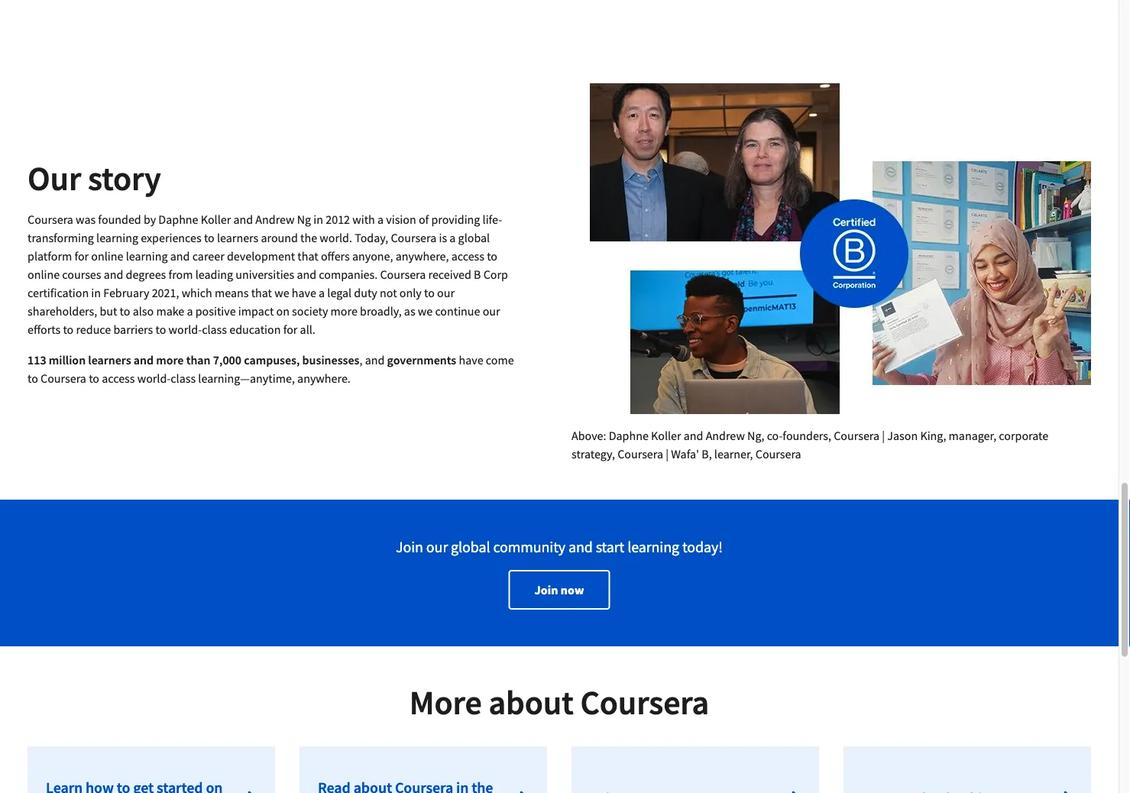Task type: locate. For each thing, give the bounding box(es) containing it.
and up wafa'
[[684, 428, 704, 444]]

1 vertical spatial have
[[459, 353, 484, 368]]

received
[[428, 267, 472, 282]]

have
[[292, 285, 316, 301], [459, 353, 484, 368]]

andrew inside coursera was founded by daphne koller and andrew ng in 2012 with a vision of providing life- transforming learning experiences to learners around the world. today, coursera is a global platform for online learning and career development that offers anyone, anywhere, access to online courses and degrees from leading universities and companies. coursera received b corp certification in february 2021, which means that we have a legal duty not only to our shareholders, but to also make a positive impact on society more broadly, as we continue our efforts to reduce barriers to world-class education for all.
[[256, 212, 295, 227]]

0 vertical spatial access
[[451, 249, 485, 264]]

0 vertical spatial learning
[[96, 230, 138, 246]]

koller inside above: daphne koller and andrew ng, co-founders, coursera | jason king, manager, corporate strategy, coursera | wafa' b, learner, coursera
[[651, 428, 681, 444]]

by
[[144, 212, 156, 227]]

0 vertical spatial |
[[882, 428, 885, 444]]

world- inside have come to coursera to access world-class learning—anytime, anywhere.
[[137, 371, 171, 386]]

join
[[396, 538, 423, 557], [535, 583, 558, 598]]

1 horizontal spatial daphne
[[609, 428, 649, 444]]

koller up wafa'
[[651, 428, 681, 444]]

andrew
[[256, 212, 295, 227], [706, 428, 745, 444]]

1 vertical spatial access
[[102, 371, 135, 386]]

now
[[561, 583, 584, 598]]

corp
[[484, 267, 508, 282]]

which
[[182, 285, 212, 301]]

|
[[882, 428, 885, 444], [666, 447, 669, 462]]

and up from in the left of the page
[[170, 249, 190, 264]]

b
[[474, 267, 481, 282]]

and right ,
[[365, 353, 385, 368]]

access down barriers
[[102, 371, 135, 386]]

for left the 'all.'
[[283, 322, 298, 337]]

coursera
[[28, 212, 73, 227], [391, 230, 437, 246], [380, 267, 426, 282], [41, 371, 86, 386], [834, 428, 880, 444], [618, 447, 663, 462], [756, 447, 802, 462], [581, 682, 709, 724]]

we
[[275, 285, 289, 301], [418, 304, 433, 319]]

above: daphne koller and andrew ng, co-founders, coursera | jason king, manager, corporate strategy, coursera | wafa' b, learner, coursera
[[572, 428, 1049, 462]]

access up b
[[451, 249, 485, 264]]

0 vertical spatial koller
[[201, 212, 231, 227]]

1 horizontal spatial |
[[882, 428, 885, 444]]

1 horizontal spatial in
[[314, 212, 323, 227]]

offers
[[321, 249, 350, 264]]

1 horizontal spatial koller
[[651, 428, 681, 444]]

world- inside coursera was founded by daphne koller and andrew ng in 2012 with a vision of providing life- transforming learning experiences to learners around the world. today, coursera is a global platform for online learning and career development that offers anyone, anywhere, access to online courses and degrees from leading universities and companies. coursera received b corp certification in february 2021, which means that we have a legal duty not only to our shareholders, but to also make a positive impact on society more broadly, as we continue our efforts to reduce barriers to world-class education for all.
[[169, 322, 202, 337]]

in
[[314, 212, 323, 227], [91, 285, 101, 301]]

7,000
[[213, 353, 242, 368]]

1 vertical spatial world-
[[137, 371, 171, 386]]

more left than
[[156, 353, 184, 368]]

0 horizontal spatial online
[[28, 267, 60, 282]]

world- down make
[[169, 322, 202, 337]]

0 vertical spatial daphne
[[158, 212, 198, 227]]

that
[[298, 249, 319, 264], [251, 285, 272, 301]]

courses
[[62, 267, 101, 282]]

world-
[[169, 322, 202, 337], [137, 371, 171, 386]]

0 vertical spatial have
[[292, 285, 316, 301]]

development
[[227, 249, 295, 264]]

global down the providing
[[458, 230, 490, 246]]

means
[[215, 285, 249, 301]]

chevron right image
[[247, 791, 257, 793], [519, 791, 529, 793], [791, 791, 801, 793], [1064, 791, 1073, 793]]

1 vertical spatial our
[[483, 304, 500, 319]]

0 horizontal spatial we
[[275, 285, 289, 301]]

daphne inside coursera was founded by daphne koller and andrew ng in 2012 with a vision of providing life- transforming learning experiences to learners around the world. today, coursera is a global platform for online learning and career development that offers anyone, anywhere, access to online courses and degrees from leading universities and companies. coursera received b corp certification in february 2021, which means that we have a legal duty not only to our shareholders, but to also make a positive impact on society more broadly, as we continue our efforts to reduce barriers to world-class education for all.
[[158, 212, 198, 227]]

learning right start
[[628, 538, 680, 557]]

daphne inside above: daphne koller and andrew ng, co-founders, coursera | jason king, manager, corporate strategy, coursera | wafa' b, learner, coursera
[[609, 428, 649, 444]]

global
[[458, 230, 490, 246], [451, 538, 490, 557]]

1 horizontal spatial for
[[283, 322, 298, 337]]

learners down reduce
[[88, 353, 131, 368]]

0 horizontal spatial andrew
[[256, 212, 295, 227]]

1 vertical spatial that
[[251, 285, 272, 301]]

1 horizontal spatial join
[[535, 583, 558, 598]]

come
[[486, 353, 514, 368]]

global inside coursera was founded by daphne koller and andrew ng in 2012 with a vision of providing life- transforming learning experiences to learners around the world. today, coursera is a global platform for online learning and career development that offers anyone, anywhere, access to online courses and degrees from leading universities and companies. coursera received b corp certification in february 2021, which means that we have a legal duty not only to our shareholders, but to also make a positive impact on society more broadly, as we continue our efforts to reduce barriers to world-class education for all.
[[458, 230, 490, 246]]

0 horizontal spatial access
[[102, 371, 135, 386]]

0 horizontal spatial class
[[171, 371, 196, 386]]

continue
[[435, 304, 480, 319]]

1 horizontal spatial access
[[451, 249, 485, 264]]

1 horizontal spatial andrew
[[706, 428, 745, 444]]

1 vertical spatial learning
[[126, 249, 168, 264]]

access inside have come to coursera to access world-class learning—anytime, anywhere.
[[102, 371, 135, 386]]

a
[[378, 212, 384, 227], [450, 230, 456, 246], [319, 285, 325, 301], [187, 304, 193, 319]]

class down than
[[171, 371, 196, 386]]

for
[[74, 249, 89, 264], [283, 322, 298, 337]]

0 horizontal spatial more
[[156, 353, 184, 368]]

career
[[192, 249, 224, 264]]

0 vertical spatial in
[[314, 212, 323, 227]]

barriers
[[113, 322, 153, 337]]

learners up development
[[217, 230, 259, 246]]

a left legal
[[319, 285, 325, 301]]

to up career
[[204, 230, 215, 246]]

coursera inside have come to coursera to access world-class learning—anytime, anywhere.
[[41, 371, 86, 386]]

have come to coursera to access world-class learning—anytime, anywhere.
[[28, 353, 514, 386]]

andrew up learner,
[[706, 428, 745, 444]]

0 vertical spatial learners
[[217, 230, 259, 246]]

| left wafa'
[[666, 447, 669, 462]]

online
[[91, 249, 123, 264], [28, 267, 60, 282]]

have left come
[[459, 353, 484, 368]]

1 vertical spatial andrew
[[706, 428, 745, 444]]

daphne right above:
[[609, 428, 649, 444]]

1 chevron right image from the left
[[247, 791, 257, 793]]

0 vertical spatial world-
[[169, 322, 202, 337]]

learning down the founded
[[96, 230, 138, 246]]

0 horizontal spatial daphne
[[158, 212, 198, 227]]

| left jason
[[882, 428, 885, 444]]

to
[[204, 230, 215, 246], [487, 249, 498, 264], [424, 285, 435, 301], [120, 304, 130, 319], [63, 322, 74, 337], [156, 322, 166, 337], [28, 371, 38, 386], [89, 371, 99, 386]]

1 vertical spatial daphne
[[609, 428, 649, 444]]

also
[[133, 304, 154, 319]]

providing
[[431, 212, 480, 227]]

1 horizontal spatial that
[[298, 249, 319, 264]]

online down platform at the top of page
[[28, 267, 60, 282]]

to down the shareholders,
[[63, 322, 74, 337]]

have up society
[[292, 285, 316, 301]]

in right the 'ng'
[[314, 212, 323, 227]]

1 horizontal spatial online
[[91, 249, 123, 264]]

and
[[233, 212, 253, 227], [170, 249, 190, 264], [104, 267, 123, 282], [297, 267, 317, 282], [134, 353, 154, 368], [365, 353, 385, 368], [684, 428, 704, 444], [569, 538, 593, 557]]

global left community at the bottom of the page
[[451, 538, 490, 557]]

0 horizontal spatial have
[[292, 285, 316, 301]]

more
[[410, 682, 482, 724]]

2 chevron right image from the left
[[519, 791, 529, 793]]

and down barriers
[[134, 353, 154, 368]]

1 vertical spatial in
[[91, 285, 101, 301]]

that down the the
[[298, 249, 319, 264]]

1 horizontal spatial class
[[202, 322, 227, 337]]

learners
[[217, 230, 259, 246], [88, 353, 131, 368]]

ng
[[297, 212, 311, 227]]

anywhere.
[[297, 371, 351, 386]]

1 horizontal spatial have
[[459, 353, 484, 368]]

1 horizontal spatial learners
[[217, 230, 259, 246]]

with
[[353, 212, 375, 227]]

join inside button
[[535, 583, 558, 598]]

broadly,
[[360, 304, 402, 319]]

a right with
[[378, 212, 384, 227]]

0 horizontal spatial for
[[74, 249, 89, 264]]

more down legal
[[331, 304, 358, 319]]

reduce
[[76, 322, 111, 337]]

koller
[[201, 212, 231, 227], [651, 428, 681, 444]]

0 vertical spatial andrew
[[256, 212, 295, 227]]

1 vertical spatial join
[[535, 583, 558, 598]]

today!
[[682, 538, 723, 557]]

0 horizontal spatial koller
[[201, 212, 231, 227]]

online up courses
[[91, 249, 123, 264]]

1 vertical spatial learners
[[88, 353, 131, 368]]

companies.
[[319, 267, 378, 282]]

0 vertical spatial more
[[331, 304, 358, 319]]

founded
[[98, 212, 141, 227]]

world- down barriers
[[137, 371, 171, 386]]

join for join our global community and start learning today!
[[396, 538, 423, 557]]

learning up degrees
[[126, 249, 168, 264]]

founders,
[[783, 428, 832, 444]]

to down reduce
[[89, 371, 99, 386]]

coursera was founded by daphne koller and andrew ng in 2012 with a vision of providing life- transforming learning experiences to learners around the world. today, coursera is a global platform for online learning and career development that offers anyone, anywhere, access to online courses and degrees from leading universities and companies. coursera received b corp certification in february 2021, which means that we have a legal duty not only to our shareholders, but to also make a positive impact on society more broadly, as we continue our efforts to reduce barriers to world-class education for all.
[[28, 212, 508, 337]]

class inside coursera was founded by daphne koller and andrew ng in 2012 with a vision of providing life- transforming learning experiences to learners around the world. today, coursera is a global platform for online learning and career development that offers anyone, anywhere, access to online courses and degrees from leading universities and companies. coursera received b corp certification in february 2021, which means that we have a legal duty not only to our shareholders, but to also make a positive impact on society more broadly, as we continue our efforts to reduce barriers to world-class education for all.
[[202, 322, 227, 337]]

0 horizontal spatial |
[[666, 447, 669, 462]]

that down 'universities' on the left top of the page
[[251, 285, 272, 301]]

transforming
[[28, 230, 94, 246]]

daphne up experiences
[[158, 212, 198, 227]]

0 vertical spatial global
[[458, 230, 490, 246]]

0 vertical spatial class
[[202, 322, 227, 337]]

0 vertical spatial join
[[396, 538, 423, 557]]

we right 'as'
[[418, 304, 433, 319]]

only
[[400, 285, 422, 301]]

class down positive
[[202, 322, 227, 337]]

0 vertical spatial that
[[298, 249, 319, 264]]

daphne
[[158, 212, 198, 227], [609, 428, 649, 444]]

andrew up around
[[256, 212, 295, 227]]

have inside have come to coursera to access world-class learning—anytime, anywhere.
[[459, 353, 484, 368]]

in up 'but' at the top of the page
[[91, 285, 101, 301]]

1 vertical spatial koller
[[651, 428, 681, 444]]

governments
[[387, 353, 457, 368]]

1 vertical spatial class
[[171, 371, 196, 386]]

1 horizontal spatial more
[[331, 304, 358, 319]]

koller up career
[[201, 212, 231, 227]]

we up on
[[275, 285, 289, 301]]

0 horizontal spatial join
[[396, 538, 423, 557]]

learning
[[96, 230, 138, 246], [126, 249, 168, 264], [628, 538, 680, 557]]

join now
[[535, 583, 584, 598]]

our
[[437, 285, 455, 301], [483, 304, 500, 319], [426, 538, 448, 557]]

impact
[[238, 304, 274, 319]]

2 vertical spatial our
[[426, 538, 448, 557]]

0 vertical spatial we
[[275, 285, 289, 301]]

1 horizontal spatial we
[[418, 304, 433, 319]]

for up courses
[[74, 249, 89, 264]]

2012
[[326, 212, 350, 227]]

1 vertical spatial for
[[283, 322, 298, 337]]



Task type: vqa. For each thing, say whether or not it's contained in the screenshot.
level
no



Task type: describe. For each thing, give the bounding box(es) containing it.
learner,
[[715, 447, 753, 462]]

1 vertical spatial |
[[666, 447, 669, 462]]

our story image
[[590, 84, 1092, 414]]

and up development
[[233, 212, 253, 227]]

and inside above: daphne koller and andrew ng, co-founders, coursera | jason king, manager, corporate strategy, coursera | wafa' b, learner, coursera
[[684, 428, 704, 444]]

strategy,
[[572, 447, 615, 462]]

2021,
[[152, 285, 179, 301]]

0 horizontal spatial in
[[91, 285, 101, 301]]

anywhere,
[[396, 249, 449, 264]]

efforts
[[28, 322, 61, 337]]

certification
[[28, 285, 89, 301]]

learners inside coursera was founded by daphne koller and andrew ng in 2012 with a vision of providing life- transforming learning experiences to learners around the world. today, coursera is a global platform for online learning and career development that offers anyone, anywhere, access to online courses and degrees from leading universities and companies. coursera received b corp certification in february 2021, which means that we have a legal duty not only to our shareholders, but to also make a positive impact on society more broadly, as we continue our efforts to reduce barriers to world-class education for all.
[[217, 230, 259, 246]]

and up the february
[[104, 267, 123, 282]]

andrew inside above: daphne koller and andrew ng, co-founders, coursera | jason king, manager, corporate strategy, coursera | wafa' b, learner, coursera
[[706, 428, 745, 444]]

shareholders,
[[28, 304, 97, 319]]

1 vertical spatial more
[[156, 353, 184, 368]]

join our global community and start learning today!
[[396, 538, 723, 557]]

is
[[439, 230, 447, 246]]

of
[[419, 212, 429, 227]]

start
[[596, 538, 625, 557]]

platform
[[28, 249, 72, 264]]

,
[[360, 353, 363, 368]]

access inside coursera was founded by daphne koller and andrew ng in 2012 with a vision of providing life- transforming learning experiences to learners around the world. today, coursera is a global platform for online learning and career development that offers anyone, anywhere, access to online courses and degrees from leading universities and companies. coursera received b corp certification in february 2021, which means that we have a legal duty not only to our shareholders, but to also make a positive impact on society more broadly, as we continue our efforts to reduce barriers to world-class education for all.
[[451, 249, 485, 264]]

make
[[156, 304, 184, 319]]

as
[[404, 304, 416, 319]]

not
[[380, 285, 397, 301]]

anyone,
[[352, 249, 393, 264]]

1 vertical spatial online
[[28, 267, 60, 282]]

and down the the
[[297, 267, 317, 282]]

to right only
[[424, 285, 435, 301]]

more about coursera
[[410, 682, 709, 724]]

0 vertical spatial our
[[437, 285, 455, 301]]

1 vertical spatial global
[[451, 538, 490, 557]]

to down make
[[156, 322, 166, 337]]

world.
[[320, 230, 352, 246]]

to up corp
[[487, 249, 498, 264]]

education
[[229, 322, 281, 337]]

on
[[276, 304, 290, 319]]

duty
[[354, 285, 377, 301]]

all.
[[300, 322, 316, 337]]

life-
[[483, 212, 502, 227]]

degrees
[[126, 267, 166, 282]]

our story
[[28, 157, 161, 200]]

a right make
[[187, 304, 193, 319]]

0 vertical spatial online
[[91, 249, 123, 264]]

corporate
[[999, 428, 1049, 444]]

from
[[169, 267, 193, 282]]

campuses,
[[244, 353, 300, 368]]

class inside have come to coursera to access world-class learning—anytime, anywhere.
[[171, 371, 196, 386]]

to right 'but' at the top of the page
[[120, 304, 130, 319]]

positive
[[195, 304, 236, 319]]

have inside coursera was founded by daphne koller and andrew ng in 2012 with a vision of providing life- transforming learning experiences to learners around the world. today, coursera is a global platform for online learning and career development that offers anyone, anywhere, access to online courses and degrees from leading universities and companies. coursera received b corp certification in february 2021, which means that we have a legal duty not only to our shareholders, but to also make a positive impact on society more broadly, as we continue our efforts to reduce barriers to world-class education for all.
[[292, 285, 316, 301]]

2 vertical spatial learning
[[628, 538, 680, 557]]

3 chevron right image from the left
[[791, 791, 801, 793]]

million
[[49, 353, 86, 368]]

learning—anytime,
[[198, 371, 295, 386]]

koller inside coursera was founded by daphne koller and andrew ng in 2012 with a vision of providing life- transforming learning experiences to learners around the world. today, coursera is a global platform for online learning and career development that offers anyone, anywhere, access to online courses and degrees from leading universities and companies. coursera received b corp certification in february 2021, which means that we have a legal duty not only to our shareholders, but to also make a positive impact on society more broadly, as we continue our efforts to reduce barriers to world-class education for all.
[[201, 212, 231, 227]]

vision
[[386, 212, 416, 227]]

the
[[300, 230, 317, 246]]

february
[[103, 285, 149, 301]]

0 horizontal spatial that
[[251, 285, 272, 301]]

experiences
[[141, 230, 202, 246]]

0 vertical spatial for
[[74, 249, 89, 264]]

around
[[261, 230, 298, 246]]

ng,
[[748, 428, 765, 444]]

was
[[76, 212, 96, 227]]

4 chevron right image from the left
[[1064, 791, 1073, 793]]

king,
[[921, 428, 947, 444]]

our
[[28, 157, 81, 200]]

today,
[[355, 230, 388, 246]]

society
[[292, 304, 328, 319]]

to down 113 on the top left
[[28, 371, 38, 386]]

community
[[493, 538, 566, 557]]

legal
[[327, 285, 352, 301]]

wafa'
[[671, 447, 699, 462]]

universities
[[236, 267, 294, 282]]

join for join now
[[535, 583, 558, 598]]

b,
[[702, 447, 712, 462]]

113 million learners and more than 7,000 campuses, businesses , and governments
[[28, 353, 457, 368]]

1 vertical spatial we
[[418, 304, 433, 319]]

than
[[186, 353, 211, 368]]

join now link
[[509, 570, 610, 610]]

and left start
[[569, 538, 593, 557]]

jason
[[888, 428, 918, 444]]

join now button
[[509, 570, 610, 610]]

manager,
[[949, 428, 997, 444]]

more inside coursera was founded by daphne koller and andrew ng in 2012 with a vision of providing life- transforming learning experiences to learners around the world. today, coursera is a global platform for online learning and career development that offers anyone, anywhere, access to online courses and degrees from leading universities and companies. coursera received b corp certification in february 2021, which means that we have a legal duty not only to our shareholders, but to also make a positive impact on society more broadly, as we continue our efforts to reduce barriers to world-class education for all.
[[331, 304, 358, 319]]

above:
[[572, 428, 607, 444]]

a right is
[[450, 230, 456, 246]]

businesses
[[302, 353, 360, 368]]

about
[[489, 682, 574, 724]]

113
[[28, 353, 46, 368]]

co-
[[767, 428, 783, 444]]

leading
[[195, 267, 233, 282]]

story
[[88, 157, 161, 200]]

but
[[100, 304, 117, 319]]

0 horizontal spatial learners
[[88, 353, 131, 368]]



